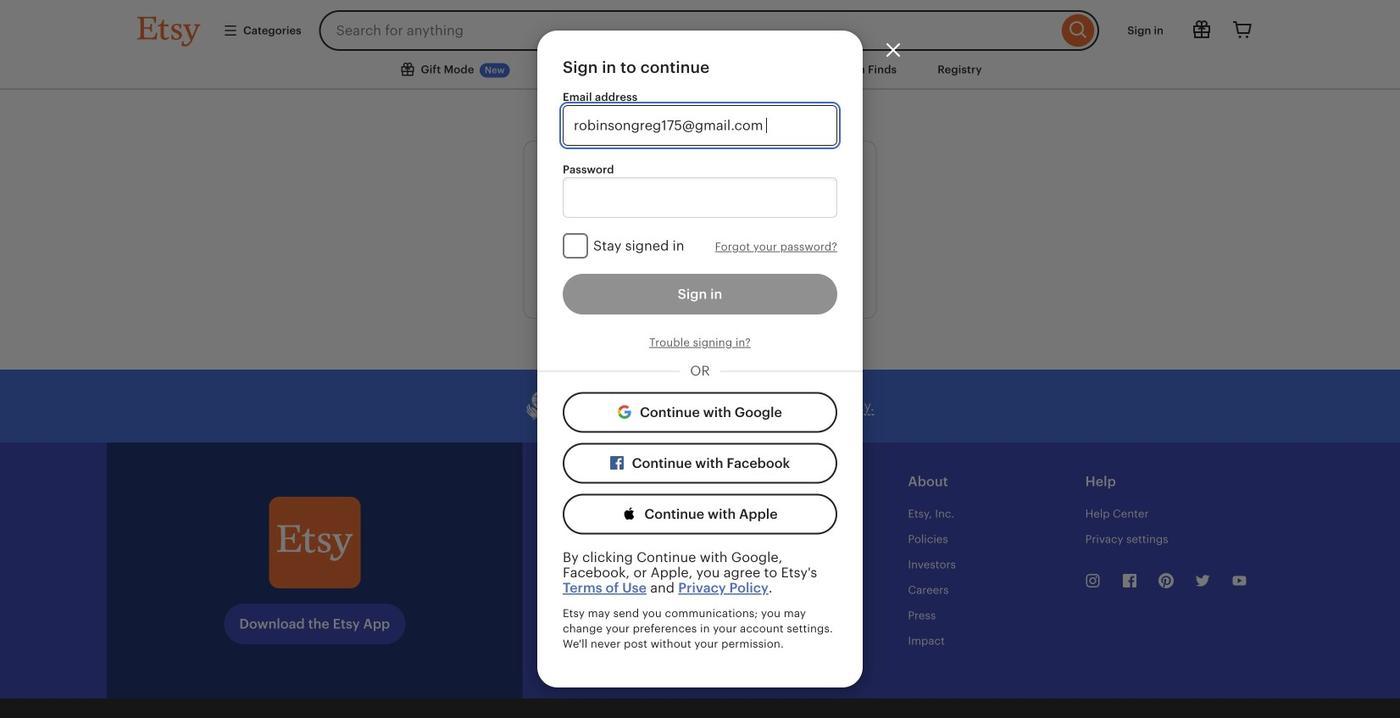 Task type: locate. For each thing, give the bounding box(es) containing it.
menu bar
[[0, 0, 1400, 90], [107, 51, 1294, 90]]

None email field
[[563, 105, 838, 146]]

banner
[[107, 0, 1294, 51]]

None password field
[[563, 177, 838, 218]]

dialog
[[0, 0, 1400, 718]]

None search field
[[319, 10, 1100, 51]]



Task type: describe. For each thing, give the bounding box(es) containing it.
larger xs image
[[1156, 572, 1177, 592]]



Task type: vqa. For each thing, say whether or not it's contained in the screenshot.
RED
no



